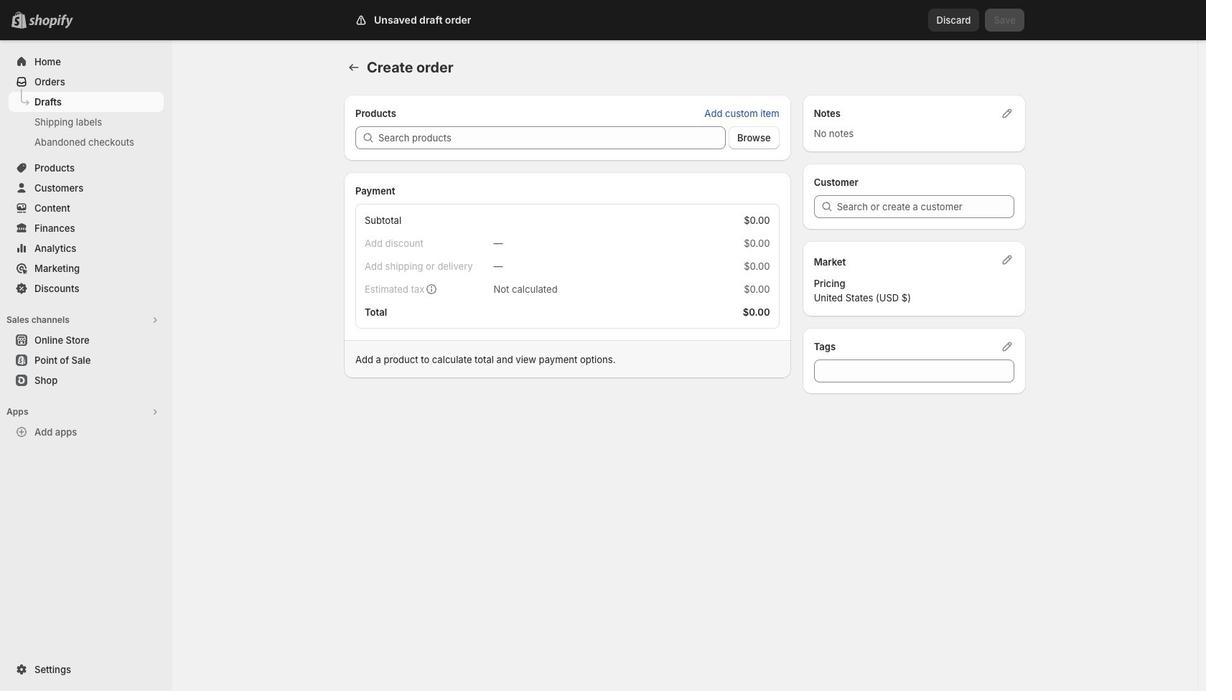 Task type: vqa. For each thing, say whether or not it's contained in the screenshot.
"Search products" text field
yes



Task type: locate. For each thing, give the bounding box(es) containing it.
shopify image
[[32, 14, 76, 29]]



Task type: describe. For each thing, give the bounding box(es) containing it.
Search products text field
[[378, 126, 726, 149]]



